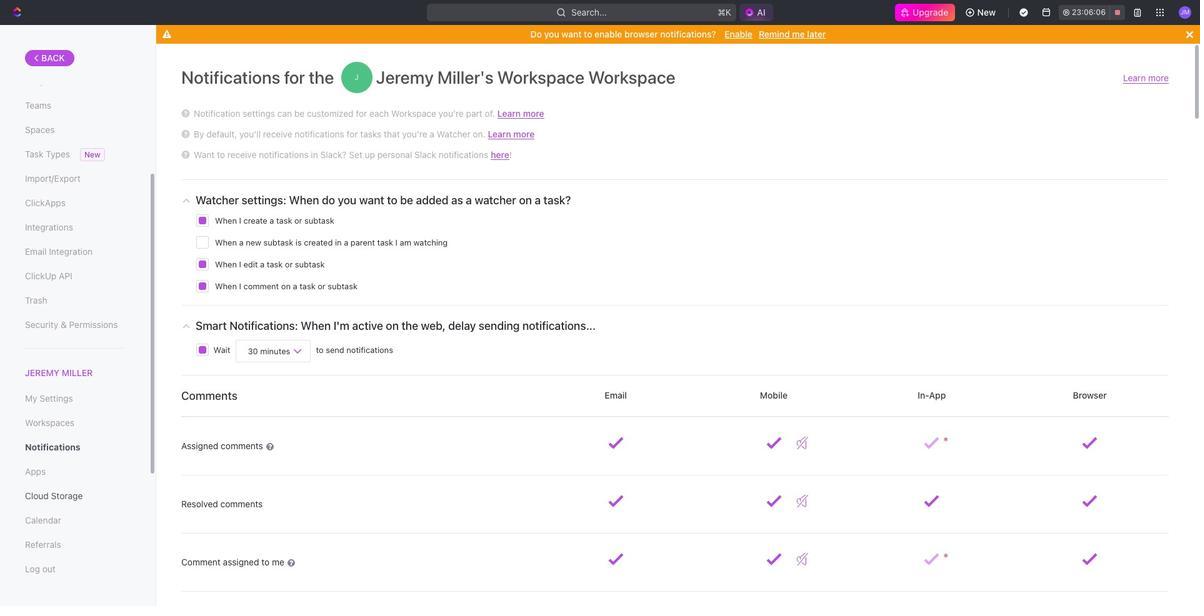 Task type: locate. For each thing, give the bounding box(es) containing it.
the
[[309, 67, 334, 88], [402, 319, 418, 332]]

0 vertical spatial be
[[294, 108, 305, 119]]

part
[[466, 108, 483, 119]]

calendar
[[25, 515, 61, 526]]

2 vertical spatial for
[[347, 129, 358, 139]]

notifications down customized
[[295, 129, 344, 139]]

be inside 'notification settings can be customized for each workspace you're part of. learn more'
[[294, 108, 305, 119]]

a down when i edit a task or subtask
[[293, 281, 297, 291]]

learn
[[1124, 73, 1146, 83], [498, 108, 521, 118], [488, 128, 511, 139]]

watcher left on.
[[437, 129, 471, 139]]

slack
[[415, 149, 436, 160]]

the left web,
[[402, 319, 418, 332]]

0 vertical spatial new
[[978, 7, 996, 18]]

when i edit a task or subtask
[[215, 259, 325, 269]]

here
[[491, 149, 509, 160]]

to right want
[[217, 149, 225, 160]]

0 vertical spatial notifications
[[181, 67, 280, 88]]

2 horizontal spatial or
[[318, 281, 326, 291]]

upgrade
[[913, 7, 949, 18]]

1 vertical spatial new
[[84, 150, 100, 159]]

0 vertical spatial jeremy
[[376, 67, 434, 88]]

a
[[430, 129, 435, 139], [466, 194, 472, 207], [535, 194, 541, 207], [270, 216, 274, 226], [239, 238, 244, 248], [344, 238, 348, 248], [260, 259, 265, 269], [293, 281, 297, 291]]

1 horizontal spatial email
[[603, 390, 629, 401]]

1 horizontal spatial new
[[978, 7, 996, 18]]

0 horizontal spatial be
[[294, 108, 305, 119]]

1 off image from the top
[[797, 437, 808, 450]]

apps link
[[25, 462, 124, 483]]

learn more link for learn
[[488, 128, 535, 139]]

tasks
[[360, 129, 382, 139]]

1 horizontal spatial want
[[562, 29, 582, 39]]

i
[[239, 216, 241, 226], [396, 238, 398, 248], [239, 259, 241, 269], [239, 281, 241, 291]]

slack?
[[320, 149, 347, 160]]

0 vertical spatial for
[[284, 67, 305, 88]]

1 vertical spatial more
[[523, 108, 544, 118]]

in inside 'want to receive notifications in slack? set up personal slack notifications here !'
[[311, 149, 318, 160]]

referrals link
[[25, 535, 124, 556]]

email
[[25, 246, 47, 257], [603, 390, 629, 401]]

workspace up that
[[391, 108, 436, 119]]

off image
[[797, 553, 808, 566]]

off image for resolved comments
[[797, 495, 808, 508]]

jeremy for jeremy miller
[[25, 368, 59, 378]]

learn inside 'notification settings can be customized for each workspace you're part of. learn more'
[[498, 108, 521, 118]]

for left tasks
[[347, 129, 358, 139]]

1 vertical spatial be
[[400, 194, 413, 207]]

miller's
[[438, 67, 494, 88]]

you're left part
[[439, 108, 464, 119]]

want down search...
[[562, 29, 582, 39]]

smart notifications: when i'm active on the web, delay sending notifications...
[[196, 319, 596, 332]]

watcher left settings:
[[196, 194, 239, 207]]

edit
[[244, 259, 258, 269]]

1 horizontal spatial you're
[[439, 108, 464, 119]]

in left slack?
[[311, 149, 318, 160]]

notifications
[[295, 129, 344, 139], [259, 149, 309, 160], [439, 149, 488, 160], [347, 345, 393, 355]]

you right do
[[338, 194, 357, 207]]

notifications:
[[230, 319, 298, 332]]

my settings link
[[25, 388, 124, 410]]

on right "watcher"
[[519, 194, 532, 207]]

jm button
[[1176, 3, 1196, 23]]

storage
[[51, 491, 83, 502]]

for inside 'by default, you'll receive notifications for tasks that you're a watcher on. learn more'
[[347, 129, 358, 139]]

comments right assigned
[[221, 441, 263, 451]]

off image
[[797, 437, 808, 450], [797, 495, 808, 508]]

when left the "create"
[[215, 216, 237, 226]]

0 horizontal spatial jeremy
[[25, 368, 59, 378]]

jeremy
[[376, 67, 434, 88], [25, 368, 59, 378]]

0 horizontal spatial email
[[25, 246, 47, 257]]

for left each
[[356, 108, 367, 119]]

1 horizontal spatial watcher
[[437, 129, 471, 139]]

new right upgrade at top
[[978, 7, 996, 18]]

subtask up created
[[305, 216, 334, 226]]

subtask down created
[[295, 259, 325, 269]]

jeremy up my settings
[[25, 368, 59, 378]]

1 horizontal spatial you
[[544, 29, 559, 39]]

comment assigned to me
[[181, 557, 287, 568]]

1 vertical spatial receive
[[227, 149, 257, 160]]

be left added
[[400, 194, 413, 207]]

when
[[289, 194, 319, 207], [215, 216, 237, 226], [215, 238, 237, 248], [215, 259, 237, 269], [215, 281, 237, 291], [301, 319, 331, 332]]

0 horizontal spatial or
[[285, 259, 293, 269]]

is
[[296, 238, 302, 248]]

in-
[[918, 390, 930, 401]]

0 horizontal spatial notifications
[[25, 442, 80, 453]]

1 vertical spatial learn
[[498, 108, 521, 118]]

2 vertical spatial more
[[514, 128, 535, 139]]

to left added
[[387, 194, 398, 207]]

in right created
[[335, 238, 342, 248]]

jeremy miller
[[25, 368, 93, 378]]

as
[[451, 194, 463, 207]]

0 horizontal spatial you're
[[402, 129, 427, 139]]

i left edit
[[239, 259, 241, 269]]

notification settings can be customized for each workspace you're part of. learn more
[[194, 108, 544, 119]]

when for when a new subtask is created in a parent task i am watching
[[215, 238, 237, 248]]

want right do
[[359, 194, 384, 207]]

1 horizontal spatial jeremy
[[376, 67, 434, 88]]

0 horizontal spatial you
[[338, 194, 357, 207]]

1 vertical spatial jeremy
[[25, 368, 59, 378]]

1 vertical spatial comments
[[220, 499, 263, 510]]

security & permissions link
[[25, 315, 124, 336]]

watcher settings: when do you want to be added as a watcher on a task?
[[196, 194, 571, 207]]

default,
[[207, 129, 237, 139]]

enable
[[725, 29, 753, 39]]

0 vertical spatial receive
[[263, 129, 292, 139]]

or for edit
[[285, 259, 293, 269]]

0 vertical spatial comments
[[221, 441, 263, 451]]

1 vertical spatial off image
[[797, 495, 808, 508]]

a up slack
[[430, 129, 435, 139]]

1 vertical spatial on
[[281, 281, 291, 291]]

0 horizontal spatial me
[[272, 557, 284, 568]]

workspace
[[498, 67, 585, 88], [589, 67, 676, 88], [391, 108, 436, 119]]

for for notifications
[[347, 129, 358, 139]]

receive down 'can'
[[263, 129, 292, 139]]

1 vertical spatial email
[[603, 390, 629, 401]]

more inside 'by default, you'll receive notifications for tasks that you're a watcher on. learn more'
[[514, 128, 535, 139]]

people link
[[25, 71, 124, 92]]

a inside 'by default, you'll receive notifications for tasks that you're a watcher on. learn more'
[[430, 129, 435, 139]]

by
[[194, 129, 204, 139]]

jeremy for jeremy miller's workspace workspace
[[376, 67, 434, 88]]

0 vertical spatial learn more link
[[1124, 73, 1169, 84]]

workspace down do at the top left of page
[[498, 67, 585, 88]]

0 horizontal spatial in
[[311, 149, 318, 160]]

0 vertical spatial you're
[[439, 108, 464, 119]]

import/export
[[25, 173, 80, 184]]

to inside 'want to receive notifications in slack? set up personal slack notifications here !'
[[217, 149, 225, 160]]

created
[[304, 238, 333, 248]]

task right the "create"
[[276, 216, 292, 226]]

parent
[[351, 238, 375, 248]]

when left comment
[[215, 281, 237, 291]]

comments right resolved
[[220, 499, 263, 510]]

0 vertical spatial me
[[792, 29, 805, 39]]

or up when i comment on a task or subtask
[[285, 259, 293, 269]]

2 vertical spatial learn
[[488, 128, 511, 139]]

2 off image from the top
[[797, 495, 808, 508]]

1 vertical spatial the
[[402, 319, 418, 332]]

for up 'can'
[[284, 67, 305, 88]]

workspace down browser
[[589, 67, 676, 88]]

notifications down workspaces
[[25, 442, 80, 453]]

0 vertical spatial watcher
[[437, 129, 471, 139]]

watcher
[[475, 194, 516, 207]]

sending
[[479, 319, 520, 332]]

0 vertical spatial you
[[544, 29, 559, 39]]

1 vertical spatial you're
[[402, 129, 427, 139]]

1 vertical spatial for
[[356, 108, 367, 119]]

cloud
[[25, 491, 49, 502]]

0 vertical spatial on
[[519, 194, 532, 207]]

email for email integration
[[25, 246, 47, 257]]

log out
[[25, 564, 56, 575]]

&
[[61, 320, 67, 330]]

you're right that
[[402, 129, 427, 139]]

you're
[[439, 108, 464, 119], [402, 129, 427, 139]]

me left later
[[792, 29, 805, 39]]

be right 'can'
[[294, 108, 305, 119]]

0 vertical spatial the
[[309, 67, 334, 88]]

1 vertical spatial learn more link
[[498, 108, 544, 118]]

i left comment
[[239, 281, 241, 291]]

2 vertical spatial on
[[386, 319, 399, 332]]

you right do at the top left of page
[[544, 29, 559, 39]]

receive
[[263, 129, 292, 139], [227, 149, 257, 160]]

1 vertical spatial notifications
[[25, 442, 80, 453]]

for inside 'notification settings can be customized for each workspace you're part of. learn more'
[[356, 108, 367, 119]]

jeremy up each
[[376, 67, 434, 88]]

0 vertical spatial email
[[25, 246, 47, 257]]

1 horizontal spatial receive
[[263, 129, 292, 139]]

2 vertical spatial learn more link
[[488, 128, 535, 139]]

import/export link
[[25, 168, 124, 189]]

when left do
[[289, 194, 319, 207]]

wait
[[211, 345, 233, 355]]

workspace inside 'notification settings can be customized for each workspace you're part of. learn more'
[[391, 108, 436, 119]]

when left edit
[[215, 259, 237, 269]]

when left new
[[215, 238, 237, 248]]

comment
[[244, 281, 279, 291]]

30
[[248, 346, 258, 356]]

1 vertical spatial or
[[285, 259, 293, 269]]

integration
[[49, 246, 93, 257]]

task
[[276, 216, 292, 226], [377, 238, 393, 248], [267, 259, 283, 269], [300, 281, 316, 291]]

1 horizontal spatial notifications
[[181, 67, 280, 88]]

i for when i comment on a task or subtask
[[239, 281, 241, 291]]

assigned
[[181, 441, 218, 451]]

2 vertical spatial or
[[318, 281, 326, 291]]

you're inside 'notification settings can be customized for each workspace you're part of. learn more'
[[439, 108, 464, 119]]

0 horizontal spatial receive
[[227, 149, 257, 160]]

subtask
[[305, 216, 334, 226], [264, 238, 293, 248], [295, 259, 325, 269], [328, 281, 358, 291]]

notifications up "notification" at the top of the page
[[181, 67, 280, 88]]

task?
[[544, 194, 571, 207]]

email inside email integration link
[[25, 246, 47, 257]]

0 horizontal spatial workspace
[[391, 108, 436, 119]]

new up import/export link
[[84, 150, 100, 159]]

or up is
[[295, 216, 302, 226]]

you
[[544, 29, 559, 39], [338, 194, 357, 207]]

30 minutes
[[246, 346, 293, 356]]

2 horizontal spatial on
[[519, 194, 532, 207]]

want
[[562, 29, 582, 39], [359, 194, 384, 207]]

i for when i edit a task or subtask
[[239, 259, 241, 269]]

when i create a task or subtask
[[215, 216, 334, 226]]

on right comment
[[281, 281, 291, 291]]

or down created
[[318, 281, 326, 291]]

0 horizontal spatial the
[[309, 67, 334, 88]]

0 vertical spatial in
[[311, 149, 318, 160]]

1 horizontal spatial on
[[386, 319, 399, 332]]

i left the "create"
[[239, 216, 241, 226]]

the left j
[[309, 67, 334, 88]]

0 horizontal spatial on
[[281, 281, 291, 291]]

you're for a
[[402, 129, 427, 139]]

apps
[[25, 467, 46, 477]]

be
[[294, 108, 305, 119], [400, 194, 413, 207]]

1 horizontal spatial in
[[335, 238, 342, 248]]

notifications down you'll
[[259, 149, 309, 160]]

0 vertical spatial off image
[[797, 437, 808, 450]]

more inside 'notification settings can be customized for each workspace you're part of. learn more'
[[523, 108, 544, 118]]

when for when i comment on a task or subtask
[[215, 281, 237, 291]]

0 vertical spatial or
[[295, 216, 302, 226]]

task left am
[[377, 238, 393, 248]]

watcher
[[437, 129, 471, 139], [196, 194, 239, 207]]

1 vertical spatial want
[[359, 194, 384, 207]]

1 horizontal spatial or
[[295, 216, 302, 226]]

when for when i edit a task or subtask
[[215, 259, 237, 269]]

receive down you'll
[[227, 149, 257, 160]]

search...
[[572, 7, 607, 18]]

you're for part
[[439, 108, 464, 119]]

me right assigned
[[272, 557, 284, 568]]

more
[[1149, 73, 1169, 83], [523, 108, 544, 118], [514, 128, 535, 139]]

1 horizontal spatial the
[[402, 319, 418, 332]]

you're inside 'by default, you'll receive notifications for tasks that you're a watcher on. learn more'
[[402, 129, 427, 139]]

on right active
[[386, 319, 399, 332]]

23:06:06 button
[[1059, 5, 1126, 20]]

1 vertical spatial watcher
[[196, 194, 239, 207]]

permissions
[[69, 320, 118, 330]]

trash link
[[25, 290, 124, 311]]



Task type: describe. For each thing, give the bounding box(es) containing it.
settings:
[[242, 194, 286, 207]]

0 vertical spatial want
[[562, 29, 582, 39]]

2 horizontal spatial workspace
[[589, 67, 676, 88]]

watching
[[414, 238, 448, 248]]

assigned comments
[[181, 441, 266, 451]]

back
[[41, 53, 65, 63]]

notifications for notifications for the
[[181, 67, 280, 88]]

notifications inside 'by default, you'll receive notifications for tasks that you're a watcher on. learn more'
[[295, 129, 344, 139]]

browser
[[1071, 390, 1109, 401]]

assigned
[[223, 557, 259, 568]]

miller
[[62, 368, 93, 378]]

task right edit
[[267, 259, 283, 269]]

cloud storage link
[[25, 486, 124, 507]]

people
[[25, 76, 53, 86]]

learn inside 'by default, you'll receive notifications for tasks that you're a watcher on. learn more'
[[488, 128, 511, 139]]

to left enable
[[584, 29, 592, 39]]

receive inside 'by default, you'll receive notifications for tasks that you're a watcher on. learn more'
[[263, 129, 292, 139]]

off image for assigned comments
[[797, 437, 808, 450]]

email integration link
[[25, 241, 124, 263]]

api
[[59, 271, 72, 281]]

mobile
[[758, 390, 790, 401]]

i'm
[[334, 319, 350, 332]]

workspaces link
[[25, 413, 124, 434]]

security & permissions
[[25, 320, 118, 330]]

clickapps
[[25, 198, 66, 208]]

notifications for notifications
[[25, 442, 80, 453]]

a left task?
[[535, 194, 541, 207]]

my settings
[[25, 393, 73, 404]]

notification
[[194, 108, 240, 119]]

notifications down active
[[347, 345, 393, 355]]

1 horizontal spatial be
[[400, 194, 413, 207]]

security
[[25, 320, 58, 330]]

new inside button
[[978, 7, 996, 18]]

new button
[[960, 3, 1004, 23]]

active
[[352, 319, 383, 332]]

smart
[[196, 319, 227, 332]]

upgrade link
[[896, 4, 955, 21]]

my
[[25, 393, 37, 404]]

subtask up i'm
[[328, 281, 358, 291]]

0 horizontal spatial want
[[359, 194, 384, 207]]

task down when i edit a task or subtask
[[300, 281, 316, 291]]

notifications?
[[661, 29, 716, 39]]

notifications for the
[[181, 67, 338, 88]]

1 horizontal spatial workspace
[[498, 67, 585, 88]]

a right the "create"
[[270, 216, 274, 226]]

1 vertical spatial me
[[272, 557, 284, 568]]

task types
[[25, 149, 70, 159]]

can
[[278, 108, 292, 119]]

integrations
[[25, 222, 73, 233]]

each
[[370, 108, 389, 119]]

on.
[[473, 129, 486, 139]]

app
[[930, 390, 946, 401]]

teams
[[25, 100, 51, 111]]

customized
[[307, 108, 354, 119]]

task
[[25, 149, 43, 159]]

want
[[194, 149, 215, 160]]

do you want to enable browser notifications? enable remind me later
[[531, 29, 826, 39]]

jm
[[1181, 8, 1190, 16]]

comments
[[181, 389, 237, 402]]

clickapps link
[[25, 193, 124, 214]]

web,
[[421, 319, 446, 332]]

enable
[[595, 29, 622, 39]]

set
[[349, 149, 363, 160]]

settings
[[40, 393, 73, 404]]

comment
[[181, 557, 221, 568]]

new
[[246, 238, 261, 248]]

jeremy miller's workspace workspace
[[372, 67, 676, 88]]

want to receive notifications in slack? set up personal slack notifications here !
[[194, 149, 512, 160]]

settings
[[243, 108, 275, 119]]

notifications down on.
[[439, 149, 488, 160]]

0 vertical spatial learn
[[1124, 73, 1146, 83]]

comments for assigned comments
[[221, 441, 263, 451]]

0 vertical spatial more
[[1149, 73, 1169, 83]]

email for email
[[603, 390, 629, 401]]

a right edit
[[260, 259, 265, 269]]

trash
[[25, 295, 47, 306]]

learn more
[[1124, 73, 1169, 83]]

teams link
[[25, 95, 124, 116]]

back link
[[25, 50, 74, 66]]

i for when i create a task or subtask
[[239, 216, 241, 226]]

watcher inside 'by default, you'll receive notifications for tasks that you're a watcher on. learn more'
[[437, 129, 471, 139]]

to right assigned
[[262, 557, 270, 568]]

am
[[400, 238, 411, 248]]

receive inside 'want to receive notifications in slack? set up personal slack notifications here !'
[[227, 149, 257, 160]]

when for when i create a task or subtask
[[215, 216, 237, 226]]

a left parent
[[344, 238, 348, 248]]

learn more link for more
[[498, 108, 544, 118]]

to left send
[[316, 345, 324, 355]]

comments for resolved comments
[[220, 499, 263, 510]]

do
[[531, 29, 542, 39]]

resolved comments
[[181, 499, 263, 510]]

notifications...
[[523, 319, 596, 332]]

or for create
[[295, 216, 302, 226]]

1 vertical spatial in
[[335, 238, 342, 248]]

subtask left is
[[264, 238, 293, 248]]

a right as
[[466, 194, 472, 207]]

notifications link
[[25, 437, 124, 458]]

browser
[[625, 29, 658, 39]]

cloud storage
[[25, 491, 83, 502]]

in-app
[[916, 390, 949, 401]]

for for customized
[[356, 108, 367, 119]]

j
[[355, 73, 359, 82]]

clickup api link
[[25, 266, 124, 287]]

spaces
[[25, 124, 55, 135]]

added
[[416, 194, 449, 207]]

later
[[807, 29, 826, 39]]

1 vertical spatial you
[[338, 194, 357, 207]]

integrations link
[[25, 217, 124, 238]]

email integration
[[25, 246, 93, 257]]

when i comment on a task or subtask
[[215, 281, 358, 291]]

when left i'm
[[301, 319, 331, 332]]

i left am
[[396, 238, 398, 248]]

of.
[[485, 108, 495, 119]]

0 horizontal spatial watcher
[[196, 194, 239, 207]]

clickup
[[25, 271, 56, 281]]

ai button
[[740, 4, 773, 21]]

referrals
[[25, 540, 61, 550]]

a left new
[[239, 238, 244, 248]]

log out link
[[25, 559, 124, 580]]

!
[[509, 149, 512, 160]]

to send notifications
[[314, 345, 393, 355]]

23:06:06
[[1072, 8, 1106, 17]]

when a new subtask is created in a parent task i am watching
[[215, 238, 448, 248]]

0 horizontal spatial new
[[84, 150, 100, 159]]

1 horizontal spatial me
[[792, 29, 805, 39]]



Task type: vqa. For each thing, say whether or not it's contained in the screenshot.
bottom the to
no



